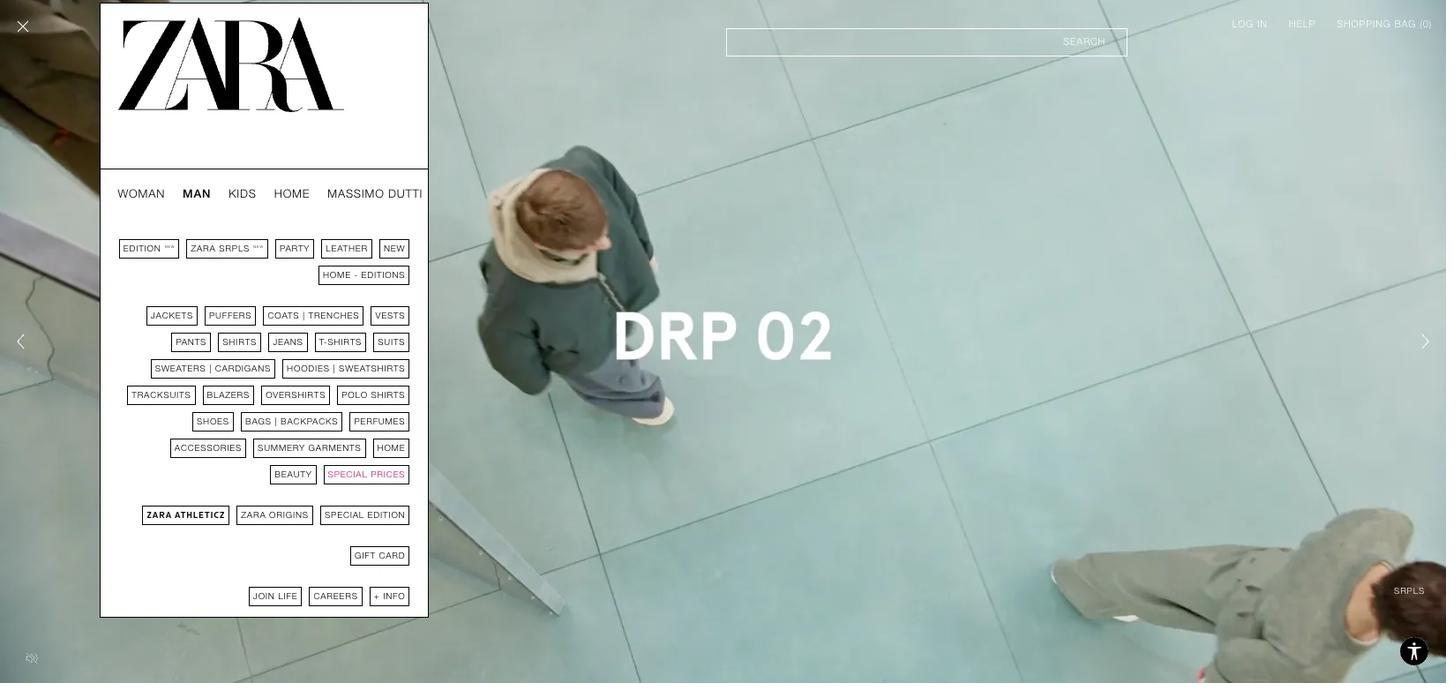 Task type: locate. For each thing, give the bounding box(es) containing it.
beauty
[[275, 470, 312, 479]]

sweaters | cardigans link
[[151, 359, 275, 379]]

leather
[[326, 244, 368, 253]]

man link
[[183, 187, 211, 201]]

)
[[1430, 19, 1433, 30]]

|
[[303, 311, 305, 320], [209, 364, 212, 373], [333, 364, 336, 373], [275, 417, 278, 426]]

massimo
[[328, 187, 385, 200]]

2 horizontal spatial home
[[377, 443, 406, 453]]

summery garments
[[258, 443, 362, 453]]

1 horizontal spatial shirts
[[328, 337, 362, 347]]

+ info link
[[370, 587, 410, 606]]

| right hoodies at the left of page
[[333, 364, 336, 373]]

new up editions
[[384, 244, 406, 253]]

2 horizontal spatial zara
[[241, 510, 266, 520]]

new
[[384, 244, 406, 253], [165, 245, 175, 249], [253, 245, 264, 249]]

special for special prices
[[328, 470, 368, 479]]

1 vertical spatial special
[[325, 510, 365, 520]]

bags
[[245, 417, 272, 426]]

Product search search field
[[727, 28, 1128, 56]]

-
[[354, 270, 358, 280]]

t-
[[319, 337, 328, 347]]

zara inside zara origins link
[[241, 510, 266, 520]]

zara left origins
[[241, 510, 266, 520]]

0 horizontal spatial zara
[[147, 510, 172, 520]]

| right bags
[[275, 417, 278, 426]]

home link
[[274, 187, 310, 201], [373, 439, 410, 458]]

edition down woman link
[[123, 244, 161, 253]]

shirts for polo shirts
[[371, 390, 406, 400]]

new down woman link
[[165, 245, 175, 249]]

info
[[383, 591, 406, 601]]

shirts for t-shirts
[[328, 337, 362, 347]]

help link
[[1290, 18, 1316, 32]]

shopping bag ( 0 )
[[1337, 19, 1433, 30]]

1 horizontal spatial new
[[253, 245, 264, 249]]

help
[[1290, 19, 1316, 30]]

0 vertical spatial home
[[274, 187, 310, 200]]

log in
[[1233, 19, 1268, 30]]

| right sweaters
[[209, 364, 212, 373]]

overshirts
[[266, 390, 326, 400]]

turn on/turn off sound image
[[18, 644, 46, 673]]

home right kids
[[274, 187, 310, 200]]

home left -
[[323, 270, 351, 280]]

| for coats
[[303, 311, 305, 320]]

t-shirts link
[[315, 333, 367, 352]]

bags | backpacks link
[[241, 412, 343, 432]]

perfumes link
[[350, 412, 410, 432]]

home link right kids link
[[274, 187, 310, 201]]

dutti
[[388, 187, 423, 200]]

accessories link
[[170, 439, 246, 458]]

kids
[[229, 187, 257, 200]]

0 horizontal spatial edition
[[123, 244, 161, 253]]

2 horizontal spatial shirts
[[371, 390, 406, 400]]

special edition
[[325, 510, 406, 520]]

coats | trenches link
[[263, 306, 364, 326]]

tracksuits
[[132, 390, 191, 400]]

1 vertical spatial home link
[[373, 439, 410, 458]]

card
[[379, 551, 406, 561]]

massimo dutti link
[[328, 187, 423, 201]]

life
[[278, 591, 298, 601]]

join life
[[253, 591, 298, 601]]

jeans link
[[268, 333, 308, 352]]

new right srpls
[[253, 245, 264, 249]]

jeans
[[273, 337, 303, 347]]

hoodies
[[287, 364, 330, 373]]

home link up the prices
[[373, 439, 410, 458]]

| right coats
[[303, 311, 305, 320]]

woman
[[118, 187, 165, 200]]

0
[[1423, 19, 1430, 30]]

zara logo united states. go to homepage image
[[118, 18, 345, 112]]

suits link
[[374, 333, 410, 352]]

kids link
[[229, 187, 257, 201]]

sweaters
[[155, 364, 206, 373]]

special up gift
[[325, 510, 365, 520]]

0 horizontal spatial shirts
[[223, 337, 257, 347]]

athleticz
[[174, 510, 225, 520]]

| for hoodies
[[333, 364, 336, 373]]

1 horizontal spatial home
[[323, 270, 351, 280]]

join
[[253, 591, 275, 601]]

home
[[274, 187, 310, 200], [323, 270, 351, 280], [377, 443, 406, 453]]

shirts up hoodies | sweatshirts
[[328, 337, 362, 347]]

2 vertical spatial home
[[377, 443, 406, 453]]

massimo dutti
[[328, 187, 423, 200]]

+
[[374, 591, 380, 601]]

zara left srpls
[[191, 244, 216, 253]]

zara left "athleticz"
[[147, 510, 172, 520]]

bag
[[1395, 19, 1417, 30]]

coats | trenches
[[268, 311, 360, 320]]

pants link
[[172, 333, 211, 352]]

0 vertical spatial home link
[[274, 187, 310, 201]]

0 horizontal spatial home
[[274, 187, 310, 200]]

1 horizontal spatial edition
[[368, 510, 406, 520]]

home up the prices
[[377, 443, 406, 453]]

| inside 'link'
[[303, 311, 305, 320]]

1 vertical spatial edition
[[368, 510, 406, 520]]

bags | backpacks
[[245, 417, 338, 426]]

jackets
[[151, 311, 193, 320]]

blazers
[[207, 390, 250, 400]]

special for special edition
[[325, 510, 365, 520]]

0 vertical spatial special
[[328, 470, 368, 479]]

edition down the prices
[[368, 510, 406, 520]]

special down "garments"
[[328, 470, 368, 479]]

shirts
[[223, 337, 257, 347], [328, 337, 362, 347], [371, 390, 406, 400]]

shirts up cardigans
[[223, 337, 257, 347]]

hoodies | sweatshirts link
[[283, 359, 410, 379]]

gift card
[[355, 551, 406, 561]]

zara inside zara athleticz link
[[147, 510, 172, 520]]

shirts up perfumes
[[371, 390, 406, 400]]

special
[[328, 470, 368, 479], [325, 510, 365, 520]]

leather link
[[322, 239, 373, 259]]

zara athleticz link
[[142, 506, 230, 525]]

polo
[[342, 390, 368, 400]]

1 horizontal spatial home link
[[373, 439, 410, 458]]



Task type: vqa. For each thing, say whether or not it's contained in the screenshot.
'All'
no



Task type: describe. For each thing, give the bounding box(es) containing it.
pants
[[176, 337, 207, 347]]

zara athleticz
[[147, 510, 225, 520]]

| for sweaters
[[209, 364, 212, 373]]

zara origins
[[241, 510, 309, 520]]

sweatshirts
[[339, 364, 406, 373]]

shoes
[[197, 417, 229, 426]]

coats
[[268, 311, 300, 320]]

special prices
[[328, 470, 406, 479]]

0 horizontal spatial home link
[[274, 187, 310, 201]]

polo shirts
[[342, 390, 406, 400]]

t-shirts
[[319, 337, 362, 347]]

2 horizontal spatial new
[[384, 244, 406, 253]]

special prices link
[[324, 465, 410, 485]]

woman link
[[118, 187, 165, 201]]

summery
[[258, 443, 305, 453]]

careers
[[314, 591, 358, 601]]

edition new zara srpls new party
[[123, 244, 310, 253]]

prices
[[371, 470, 406, 479]]

puffers
[[209, 311, 252, 320]]

new link
[[380, 239, 410, 259]]

search link
[[727, 28, 1128, 56]]

special edition link
[[320, 506, 410, 525]]

1 vertical spatial home
[[323, 270, 351, 280]]

polo shirts link
[[337, 386, 410, 405]]

home - editions link
[[319, 266, 410, 285]]

1 horizontal spatial zara
[[191, 244, 216, 253]]

trenches
[[309, 311, 360, 320]]

careers link
[[309, 587, 363, 606]]

editions
[[361, 270, 406, 280]]

| for bags
[[275, 417, 278, 426]]

in
[[1258, 19, 1268, 30]]

shopping
[[1337, 19, 1392, 30]]

sweaters | cardigans
[[155, 364, 271, 373]]

log in link
[[1233, 18, 1268, 32]]

vests
[[376, 311, 406, 320]]

zara logo united states. image
[[118, 18, 345, 112]]

suits
[[378, 337, 406, 347]]

shirts link
[[218, 333, 261, 352]]

zara for zara origins
[[241, 510, 266, 520]]

garments
[[309, 443, 362, 453]]

hoodies | sweatshirts
[[287, 364, 406, 373]]

(
[[1420, 19, 1423, 30]]

log
[[1233, 19, 1255, 30]]

summery garments link
[[253, 439, 366, 458]]

search
[[1064, 36, 1106, 48]]

man
[[183, 187, 211, 200]]

0 vertical spatial edition
[[123, 244, 161, 253]]

party
[[280, 244, 310, 253]]

gift
[[355, 551, 376, 561]]

beauty link
[[270, 465, 316, 485]]

cardigans
[[215, 364, 271, 373]]

zara origins link
[[237, 506, 313, 525]]

srpls
[[219, 244, 250, 253]]

party link
[[275, 239, 314, 259]]

edition inside special edition link
[[368, 510, 406, 520]]

join life link
[[249, 587, 302, 606]]

+ info
[[374, 591, 406, 601]]

perfumes
[[354, 417, 406, 426]]

blazers link
[[203, 386, 254, 405]]

puffers link
[[205, 306, 256, 326]]

0 horizontal spatial new
[[165, 245, 175, 249]]

gift card link
[[350, 546, 410, 566]]

shoes link
[[192, 412, 234, 432]]

home for left home link
[[274, 187, 310, 200]]

jackets link
[[146, 306, 198, 326]]

backpacks
[[281, 417, 338, 426]]

tracksuits link
[[127, 386, 196, 405]]

home for bottommost home link
[[377, 443, 406, 453]]

0 status
[[1423, 19, 1430, 30]]

zara for zara athleticz
[[147, 510, 172, 520]]

home - editions
[[323, 270, 406, 280]]

accessories
[[175, 443, 242, 453]]

overshirts link
[[261, 386, 330, 405]]

vests link
[[371, 306, 410, 326]]



